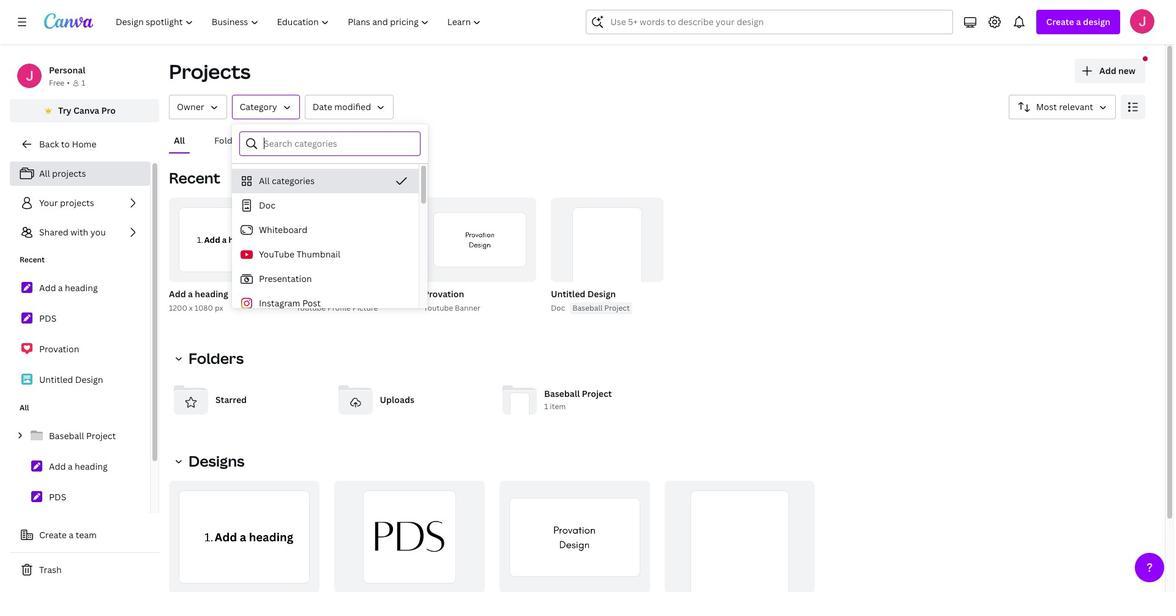 Task type: vqa. For each thing, say whether or not it's contained in the screenshot.
topmost PROVATION
yes



Task type: locate. For each thing, give the bounding box(es) containing it.
untitled design up baseball project button at the bottom of the page
[[551, 288, 616, 300]]

1 vertical spatial add a heading
[[49, 461, 108, 473]]

all for all button
[[174, 135, 185, 146]]

all inside option
[[259, 175, 270, 187]]

designs button
[[169, 450, 252, 474]]

2 vertical spatial list
[[10, 424, 150, 572]]

1 horizontal spatial provation
[[424, 288, 464, 300]]

0 vertical spatial create
[[1047, 16, 1075, 28]]

a inside add a heading 1200 x 1080 px
[[188, 288, 193, 300]]

doc inside button
[[259, 200, 276, 211]]

list box
[[232, 169, 419, 593]]

1 vertical spatial pds link
[[10, 485, 150, 511]]

baseball project
[[573, 303, 630, 314], [49, 431, 116, 442]]

1 add a heading link from the top
[[10, 276, 150, 301]]

a down shared
[[58, 282, 63, 294]]

add a heading link
[[10, 276, 150, 301], [10, 454, 150, 480]]

baseball up the item
[[544, 389, 580, 400]]

0 vertical spatial untitled
[[551, 288, 586, 300]]

1 pds link from the top
[[10, 306, 150, 332]]

provation for provation
[[39, 344, 79, 355]]

untitled design down provation link
[[39, 374, 103, 386]]

folders up starred
[[189, 348, 244, 369]]

None search field
[[586, 10, 954, 34]]

provation button
[[424, 287, 464, 303]]

Owner button
[[169, 95, 227, 119]]

banner
[[455, 303, 481, 314]]

0 horizontal spatial 1
[[81, 78, 85, 88]]

baseball down 'untitled design' button
[[573, 303, 603, 314]]

youtube down 'provation' button
[[424, 303, 453, 314]]

profile
[[328, 303, 351, 314]]

list
[[10, 162, 150, 245], [10, 276, 150, 393], [10, 424, 150, 572]]

youtube inside pds youtube profile picture
[[296, 303, 326, 314]]

1 horizontal spatial create
[[1047, 16, 1075, 28]]

add a heading link down shared with you link
[[10, 276, 150, 301]]

add inside add a heading 1200 x 1080 px
[[169, 288, 186, 300]]

pro
[[101, 105, 116, 116]]

0 horizontal spatial recent
[[20, 255, 45, 265]]

shared
[[39, 227, 68, 238]]

1 vertical spatial projects
[[60, 197, 94, 209]]

1 horizontal spatial baseball project
[[573, 303, 630, 314]]

provation
[[424, 288, 464, 300], [39, 344, 79, 355]]

2 vertical spatial pds
[[49, 492, 66, 503]]

0 vertical spatial list
[[10, 162, 150, 245]]

create a team
[[39, 530, 97, 541]]

create inside button
[[39, 530, 67, 541]]

doc up whiteboard on the top of page
[[259, 200, 276, 211]]

add a heading down baseball project link
[[49, 461, 108, 473]]

thumbnail
[[297, 249, 341, 260]]

whiteboard option
[[232, 218, 419, 243]]

projects
[[169, 58, 251, 85]]

0 vertical spatial designs
[[275, 135, 308, 146]]

add down shared
[[39, 282, 56, 294]]

youtube thumbnail option
[[232, 243, 419, 267]]

recent down all button
[[169, 168, 220, 188]]

1 right •
[[81, 78, 85, 88]]

folders button
[[209, 129, 251, 153]]

provation up 'untitled design' link
[[39, 344, 79, 355]]

designs
[[275, 135, 308, 146], [189, 451, 245, 472]]

add a heading
[[39, 282, 98, 294], [49, 461, 108, 473]]

1 horizontal spatial 1
[[544, 402, 548, 412]]

projects right your
[[60, 197, 94, 209]]

1 vertical spatial list
[[10, 276, 150, 393]]

personal
[[49, 64, 85, 76]]

add a heading for first add a heading 'link' from the top of the page
[[39, 282, 98, 294]]

new
[[1119, 65, 1136, 77]]

most
[[1037, 101, 1058, 113]]

baseball down 'untitled design' link
[[49, 431, 84, 442]]

youtube down pds button at left
[[296, 303, 326, 314]]

untitled design button
[[551, 287, 616, 303]]

0 horizontal spatial untitled design
[[39, 374, 103, 386]]

design up baseball project button at the bottom of the page
[[588, 288, 616, 300]]

provation for provation youtube banner
[[424, 288, 464, 300]]

untitled up baseball project button at the bottom of the page
[[551, 288, 586, 300]]

add
[[1100, 65, 1117, 77], [39, 282, 56, 294], [169, 288, 186, 300], [49, 461, 66, 473]]

a down baseball project link
[[68, 461, 73, 473]]

team
[[76, 530, 97, 541]]

0 vertical spatial baseball project
[[573, 303, 630, 314]]

1 vertical spatial pds
[[39, 313, 57, 325]]

a up x
[[188, 288, 193, 300]]

a inside button
[[69, 530, 74, 541]]

3 list from the top
[[10, 424, 150, 572]]

post
[[302, 298, 321, 309]]

baseball project down 'untitled design' button
[[573, 303, 630, 314]]

presentation option
[[232, 267, 419, 292]]

doc
[[259, 200, 276, 211], [551, 303, 565, 314]]

all
[[174, 135, 185, 146], [39, 168, 50, 179], [259, 175, 270, 187], [20, 403, 29, 413]]

doc down 'untitled design' button
[[551, 303, 565, 314]]

add a heading down shared with you
[[39, 282, 98, 294]]

uploads link
[[333, 378, 488, 423]]

youtube
[[296, 303, 326, 314], [424, 303, 453, 314]]

try canva pro
[[58, 105, 116, 116]]

heading
[[65, 282, 98, 294], [195, 288, 228, 300], [75, 461, 108, 473]]

create left team
[[39, 530, 67, 541]]

projects down back to home
[[52, 168, 86, 179]]

add a heading for second add a heading 'link'
[[49, 461, 108, 473]]

0 horizontal spatial designs
[[189, 451, 245, 472]]

create inside dropdown button
[[1047, 16, 1075, 28]]

folders inside button
[[214, 135, 246, 146]]

1 vertical spatial folders
[[189, 348, 244, 369]]

Date modified button
[[305, 95, 394, 119]]

provation up banner
[[424, 288, 464, 300]]

date modified
[[313, 101, 371, 113]]

1
[[81, 78, 85, 88], [544, 402, 548, 412]]

heading up px
[[195, 288, 228, 300]]

pds link
[[10, 306, 150, 332], [10, 485, 150, 511]]

0 vertical spatial baseball
[[573, 303, 603, 314]]

instagram
[[259, 298, 300, 309]]

heading down shared with you link
[[65, 282, 98, 294]]

pds for second 'pds' link from the top of the page
[[49, 492, 66, 503]]

1080
[[195, 303, 213, 314]]

add new button
[[1075, 59, 1146, 83]]

2 list from the top
[[10, 276, 150, 393]]

0 horizontal spatial youtube
[[296, 303, 326, 314]]

pds link up provation link
[[10, 306, 150, 332]]

0 horizontal spatial untitled
[[39, 374, 73, 386]]

to
[[61, 138, 70, 150]]

add a heading 1200 x 1080 px
[[169, 288, 228, 314]]

a left team
[[69, 530, 74, 541]]

list box containing all categories
[[232, 169, 419, 593]]

0 vertical spatial add a heading link
[[10, 276, 150, 301]]

try canva pro button
[[10, 99, 159, 122]]

whiteboard button
[[232, 218, 419, 243]]

0 horizontal spatial provation
[[39, 344, 79, 355]]

•
[[67, 78, 70, 88]]

create for create a design
[[1047, 16, 1075, 28]]

free
[[49, 78, 64, 88]]

1 horizontal spatial recent
[[169, 168, 220, 188]]

1 vertical spatial designs
[[189, 451, 245, 472]]

0 vertical spatial doc
[[259, 200, 276, 211]]

0 vertical spatial projects
[[52, 168, 86, 179]]

james peterson image
[[1131, 9, 1155, 34]]

youtube for provation
[[424, 303, 453, 314]]

create a team button
[[10, 524, 159, 548]]

1 list from the top
[[10, 162, 150, 245]]

pds
[[296, 288, 314, 300], [39, 313, 57, 325], [49, 492, 66, 503]]

1 vertical spatial create
[[39, 530, 67, 541]]

create left "design"
[[1047, 16, 1075, 28]]

add up "1200"
[[169, 288, 186, 300]]

pds youtube profile picture
[[296, 288, 378, 314]]

youtube inside the provation youtube banner
[[424, 303, 453, 314]]

design
[[1084, 16, 1111, 28]]

1 vertical spatial recent
[[20, 255, 45, 265]]

folders down category
[[214, 135, 246, 146]]

0 vertical spatial project
[[605, 303, 630, 314]]

all for all projects
[[39, 168, 50, 179]]

1 horizontal spatial untitled design
[[551, 288, 616, 300]]

with
[[71, 227, 88, 238]]

1 vertical spatial 1
[[544, 402, 548, 412]]

shared with you
[[39, 227, 106, 238]]

1 vertical spatial untitled
[[39, 374, 73, 386]]

0 vertical spatial design
[[588, 288, 616, 300]]

2 youtube from the left
[[424, 303, 453, 314]]

1 vertical spatial add a heading link
[[10, 454, 150, 480]]

home
[[72, 138, 96, 150]]

0 vertical spatial untitled design
[[551, 288, 616, 300]]

0 vertical spatial recent
[[169, 168, 220, 188]]

1 horizontal spatial untitled
[[551, 288, 586, 300]]

1 left the item
[[544, 402, 548, 412]]

free •
[[49, 78, 70, 88]]

a left "design"
[[1077, 16, 1082, 28]]

doc button
[[232, 194, 419, 218]]

add down baseball project link
[[49, 461, 66, 473]]

pds link up team
[[10, 485, 150, 511]]

1 horizontal spatial youtube
[[424, 303, 453, 314]]

projects
[[52, 168, 86, 179], [60, 197, 94, 209]]

design down provation link
[[75, 374, 103, 386]]

baseball project down 'untitled design' link
[[49, 431, 116, 442]]

1 youtube from the left
[[296, 303, 326, 314]]

1 vertical spatial untitled design
[[39, 374, 103, 386]]

a for first add a heading 'link' from the top of the page
[[58, 282, 63, 294]]

all button
[[169, 129, 190, 153]]

1 vertical spatial project
[[582, 389, 612, 400]]

0 horizontal spatial doc
[[259, 200, 276, 211]]

provation inside the provation youtube banner
[[424, 288, 464, 300]]

all categories
[[259, 175, 315, 187]]

0 vertical spatial folders
[[214, 135, 246, 146]]

your projects link
[[10, 191, 150, 216]]

picture
[[353, 303, 378, 314]]

recent down shared
[[20, 255, 45, 265]]

1 inside baseball project 1 item
[[544, 402, 548, 412]]

heading inside add a heading 1200 x 1080 px
[[195, 288, 228, 300]]

add left the new in the right top of the page
[[1100, 65, 1117, 77]]

1 vertical spatial provation
[[39, 344, 79, 355]]

2 vertical spatial baseball
[[49, 431, 84, 442]]

1 vertical spatial baseball
[[544, 389, 580, 400]]

create
[[1047, 16, 1075, 28], [39, 530, 67, 541]]

untitled
[[551, 288, 586, 300], [39, 374, 73, 386]]

0 vertical spatial pds link
[[10, 306, 150, 332]]

1 vertical spatial doc
[[551, 303, 565, 314]]

project inside baseball project 1 item
[[582, 389, 612, 400]]

add inside dropdown button
[[1100, 65, 1117, 77]]

1 horizontal spatial designs
[[275, 135, 308, 146]]

0 horizontal spatial create
[[39, 530, 67, 541]]

0 vertical spatial pds
[[296, 288, 314, 300]]

youtube for pds
[[296, 303, 326, 314]]

heading down baseball project link
[[75, 461, 108, 473]]

instagram post button
[[232, 292, 419, 316]]

1 vertical spatial design
[[75, 374, 103, 386]]

provation link
[[10, 337, 150, 363]]

add a heading button
[[169, 287, 228, 303]]

back to home
[[39, 138, 96, 150]]

baseball project button
[[570, 303, 633, 315]]

untitled design
[[551, 288, 616, 300], [39, 374, 103, 386]]

2 pds link from the top
[[10, 485, 150, 511]]

relevant
[[1060, 101, 1094, 113]]

1 horizontal spatial design
[[588, 288, 616, 300]]

1 vertical spatial baseball project
[[49, 431, 116, 442]]

all categories option
[[232, 169, 419, 194]]

untitled down provation link
[[39, 374, 73, 386]]

0 vertical spatial provation
[[424, 288, 464, 300]]

add a heading link down baseball project link
[[10, 454, 150, 480]]

folders inside dropdown button
[[189, 348, 244, 369]]

0 vertical spatial add a heading
[[39, 282, 98, 294]]

0 horizontal spatial design
[[75, 374, 103, 386]]



Task type: describe. For each thing, give the bounding box(es) containing it.
list containing all projects
[[10, 162, 150, 245]]

0 horizontal spatial baseball project
[[49, 431, 116, 442]]

starred link
[[169, 378, 324, 423]]

untitled design link
[[10, 367, 150, 393]]

date
[[313, 101, 332, 113]]

Search search field
[[611, 10, 929, 34]]

2 add a heading link from the top
[[10, 454, 150, 480]]

untitled inside 'untitled design' button
[[551, 288, 586, 300]]

item
[[550, 402, 566, 412]]

Sort by button
[[1009, 95, 1117, 119]]

back
[[39, 138, 59, 150]]

modified
[[334, 101, 371, 113]]

Search categories search field
[[264, 132, 413, 156]]

list containing add a heading
[[10, 276, 150, 393]]

all projects link
[[10, 162, 150, 186]]

uploads
[[380, 394, 415, 406]]

you
[[90, 227, 106, 238]]

top level navigation element
[[108, 10, 492, 34]]

shared with you link
[[10, 220, 150, 245]]

instagram post option
[[232, 292, 419, 316]]

youtube thumbnail button
[[232, 243, 419, 267]]

baseball inside button
[[573, 303, 603, 314]]

your
[[39, 197, 58, 209]]

all for all categories
[[259, 175, 270, 187]]

Category button
[[232, 95, 300, 119]]

category
[[240, 101, 277, 113]]

create a design button
[[1037, 10, 1121, 34]]

all projects
[[39, 168, 86, 179]]

pds button
[[296, 287, 314, 303]]

your projects
[[39, 197, 94, 209]]

list containing baseball project
[[10, 424, 150, 572]]

a for create a team button
[[69, 530, 74, 541]]

baseball project inside button
[[573, 303, 630, 314]]

folders button
[[169, 347, 251, 371]]

presentation
[[259, 273, 312, 285]]

baseball project 1 item
[[544, 389, 612, 412]]

all categories button
[[232, 169, 419, 194]]

owner
[[177, 101, 204, 113]]

create for create a team
[[39, 530, 67, 541]]

youtube
[[259, 249, 295, 260]]

project inside button
[[605, 303, 630, 314]]

x
[[189, 303, 193, 314]]

1200
[[169, 303, 187, 314]]

0 vertical spatial 1
[[81, 78, 85, 88]]

trash link
[[10, 559, 159, 583]]

whiteboard
[[259, 224, 308, 236]]

baseball inside baseball project 1 item
[[544, 389, 580, 400]]

untitled design inside 'untitled design' link
[[39, 374, 103, 386]]

designs inside designs dropdown button
[[189, 451, 245, 472]]

try
[[58, 105, 71, 116]]

design inside button
[[588, 288, 616, 300]]

doc option
[[232, 194, 419, 218]]

back to home link
[[10, 132, 159, 157]]

starred
[[216, 394, 247, 406]]

a for second add a heading 'link'
[[68, 461, 73, 473]]

designs inside designs button
[[275, 135, 308, 146]]

px
[[215, 303, 223, 314]]

1 horizontal spatial doc
[[551, 303, 565, 314]]

baseball project link
[[10, 424, 150, 450]]

2 vertical spatial project
[[86, 431, 116, 442]]

canva
[[73, 105, 99, 116]]

designs button
[[270, 129, 313, 153]]

untitled inside 'untitled design' link
[[39, 374, 73, 386]]

a inside dropdown button
[[1077, 16, 1082, 28]]

projects for your projects
[[60, 197, 94, 209]]

most relevant
[[1037, 101, 1094, 113]]

trash
[[39, 565, 62, 576]]

presentation button
[[232, 267, 419, 292]]

add new
[[1100, 65, 1136, 77]]

instagram post
[[259, 298, 321, 309]]

pds inside pds youtube profile picture
[[296, 288, 314, 300]]

provation youtube banner
[[424, 288, 481, 314]]

youtube thumbnail
[[259, 249, 341, 260]]

create a design
[[1047, 16, 1111, 28]]

projects for all projects
[[52, 168, 86, 179]]

pds for second 'pds' link from the bottom
[[39, 313, 57, 325]]

categories
[[272, 175, 315, 187]]



